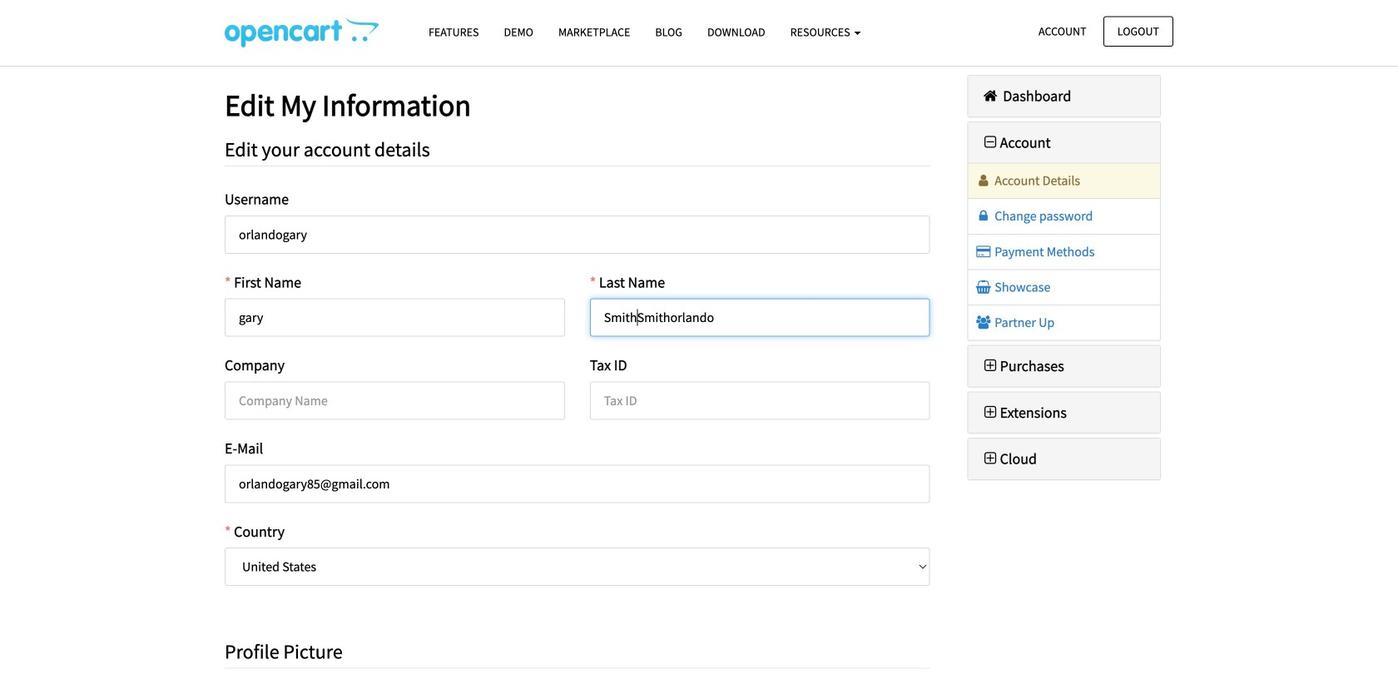 Task type: locate. For each thing, give the bounding box(es) containing it.
minus square o image
[[981, 135, 1000, 150]]

First Name text field
[[225, 299, 565, 337]]

E-Mail text field
[[225, 465, 930, 503]]

0 vertical spatial plus square o image
[[981, 405, 1000, 420]]

Username text field
[[225, 215, 930, 254]]

plus square o image
[[981, 405, 1000, 420], [981, 451, 1000, 466]]

credit card image
[[975, 245, 992, 258]]

1 vertical spatial plus square o image
[[981, 451, 1000, 466]]

user image
[[975, 174, 992, 187]]

lock image
[[975, 210, 992, 223]]

plus square o image
[[981, 358, 1000, 373]]

account edit image
[[225, 17, 379, 47]]

Last Name text field
[[590, 299, 930, 337]]



Task type: vqa. For each thing, say whether or not it's contained in the screenshot.
tax id text box
yes



Task type: describe. For each thing, give the bounding box(es) containing it.
home image
[[981, 88, 1000, 103]]

Tax ID text field
[[590, 382, 930, 420]]

Company Name text field
[[225, 382, 565, 420]]

2 plus square o image from the top
[[981, 451, 1000, 466]]

1 plus square o image from the top
[[981, 405, 1000, 420]]

users image
[[975, 316, 992, 329]]

shopping basket image
[[975, 280, 992, 294]]



